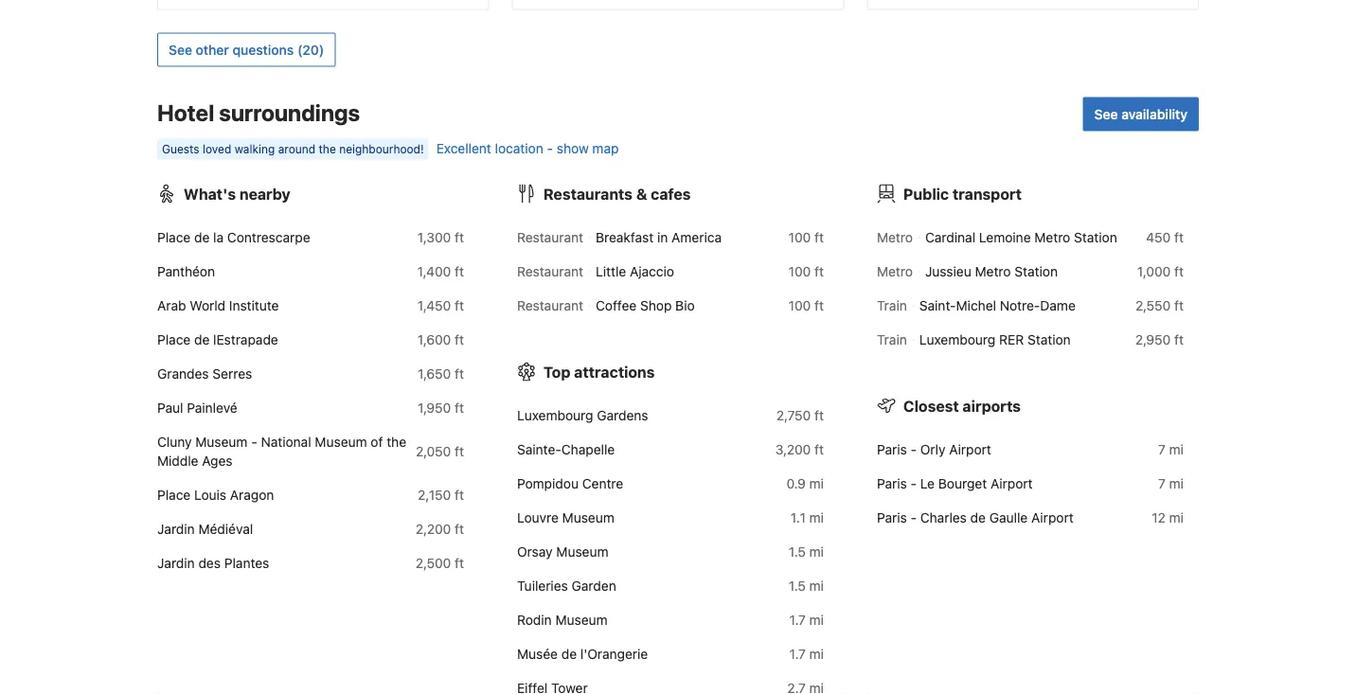 Task type: describe. For each thing, give the bounding box(es) containing it.
1.1 mi
[[791, 510, 824, 525]]

serres
[[213, 366, 252, 381]]

the inside cluny museum - national museum of the middle ages 2,050 ft
[[387, 434, 407, 450]]

luxembourg rer station
[[920, 332, 1071, 347]]

mi for tuileries garden
[[810, 578, 824, 594]]

rer
[[1000, 332, 1024, 347]]

michel
[[956, 298, 997, 313]]

12
[[1152, 510, 1166, 525]]

mi for paris - charles de gaulle airport
[[1170, 510, 1184, 525]]

transport
[[953, 185, 1022, 203]]

airports
[[963, 397, 1021, 415]]

louvre museum
[[517, 510, 615, 525]]

1 vertical spatial airport
[[991, 476, 1033, 491]]

- inside cluny museum - national museum of the middle ages 2,050 ft
[[251, 434, 257, 450]]

place for place louis aragon
[[157, 487, 191, 503]]

médiéval
[[198, 521, 253, 537]]

paris - le bourget airport
[[877, 476, 1033, 491]]

of
[[371, 434, 383, 450]]

centre
[[582, 476, 624, 491]]

see availability
[[1095, 106, 1188, 122]]

2,750 ft
[[777, 407, 824, 423]]

7 for paris - orly airport
[[1159, 442, 1166, 457]]

museum left of
[[315, 434, 367, 450]]

(20)
[[297, 42, 324, 57]]

train for luxembourg rer station
[[877, 332, 907, 347]]

see for see availability
[[1095, 106, 1118, 122]]

&
[[636, 185, 647, 203]]

mi for orsay museum
[[810, 544, 824, 559]]

de left gaulle at right bottom
[[971, 510, 986, 525]]

cafes
[[651, 185, 691, 203]]

restaurants
[[544, 185, 633, 203]]

100 for bio
[[789, 298, 811, 313]]

top
[[544, 363, 571, 381]]

1.5 for garden
[[789, 578, 806, 594]]

2 100 from the top
[[789, 263, 811, 279]]

- for paris - charles de gaulle airport
[[911, 510, 917, 525]]

around
[[278, 143, 316, 156]]

jardin for jardin des plantes
[[157, 555, 195, 571]]

0 vertical spatial the
[[319, 143, 336, 156]]

dame
[[1041, 298, 1076, 313]]

2,200
[[416, 521, 451, 537]]

public transport
[[904, 185, 1022, 203]]

mi for rodin museum
[[810, 612, 824, 628]]

cluny
[[157, 434, 192, 450]]

orsay museum
[[517, 544, 609, 559]]

metro right lemoine
[[1035, 229, 1071, 245]]

7 for paris - le bourget airport
[[1159, 476, 1166, 491]]

saint-michel notre-dame
[[920, 298, 1076, 313]]

1,450 ft
[[418, 298, 464, 313]]

rodin museum
[[517, 612, 608, 628]]

musée
[[517, 646, 558, 662]]

restaurant for little ajaccio
[[517, 263, 584, 279]]

hotel surroundings
[[157, 99, 360, 126]]

mi for pompidou centre
[[810, 476, 824, 491]]

paris - orly airport
[[877, 442, 992, 457]]

notre-
[[1000, 298, 1041, 313]]

excellent location - show map
[[436, 140, 619, 156]]

chapelle
[[562, 442, 615, 457]]

see other questions (20) button
[[157, 33, 336, 67]]

12 mi
[[1152, 510, 1184, 525]]

attractions
[[574, 363, 655, 381]]

restaurant for breakfast in america
[[517, 229, 584, 245]]

2,500
[[416, 555, 451, 571]]

world
[[190, 298, 226, 313]]

station for jussieu metro station
[[1015, 263, 1058, 279]]

2,950
[[1136, 332, 1171, 347]]

what's
[[184, 185, 236, 203]]

jardin des plantes
[[157, 555, 269, 571]]

metro down public
[[877, 229, 913, 245]]

louvre
[[517, 510, 559, 525]]

see availability button
[[1083, 97, 1199, 131]]

2,200 ft
[[416, 521, 464, 537]]

restaurants & cafes
[[544, 185, 691, 203]]

2,150
[[418, 487, 451, 503]]

show
[[557, 140, 589, 156]]

2,750
[[777, 407, 811, 423]]

jardin for jardin médiéval
[[157, 521, 195, 537]]

2,550
[[1136, 298, 1171, 313]]

america
[[672, 229, 722, 245]]

1,000
[[1138, 263, 1171, 279]]

pompidou centre
[[517, 476, 624, 491]]

ajaccio
[[630, 263, 674, 279]]

- for paris - le bourget airport
[[911, 476, 917, 491]]

100 for america
[[789, 229, 811, 245]]

de for lestrapade
[[194, 332, 210, 347]]

guests loved walking around the neighbourhood!
[[162, 143, 424, 156]]

cardinal
[[926, 229, 976, 245]]

1.7 for musée de l'orangerie
[[790, 646, 806, 662]]

lemoine
[[980, 229, 1031, 245]]

jussieu metro station
[[926, 263, 1058, 279]]

bourget
[[939, 476, 987, 491]]

2,150 ft
[[418, 487, 464, 503]]

aragon
[[230, 487, 274, 503]]

museum for orsay
[[556, 544, 609, 559]]

arab world institute
[[157, 298, 279, 313]]

des
[[198, 555, 221, 571]]

1.7 mi for rodin museum
[[790, 612, 824, 628]]

restaurant for coffee shop bio
[[517, 298, 584, 313]]

0.9 mi
[[787, 476, 824, 491]]

national
[[261, 434, 311, 450]]

place for place de la contrescarpe
[[157, 229, 191, 245]]

place for place de lestrapade
[[157, 332, 191, 347]]

rodin
[[517, 612, 552, 628]]

contrescarpe
[[227, 229, 310, 245]]



Task type: locate. For each thing, give the bounding box(es) containing it.
0 vertical spatial 1.5 mi
[[789, 544, 824, 559]]

1,600
[[418, 332, 451, 347]]

0.9
[[787, 476, 806, 491]]

1 vertical spatial 1.5
[[789, 578, 806, 594]]

see inside button
[[1095, 106, 1118, 122]]

1 vertical spatial 7
[[1159, 476, 1166, 491]]

museum
[[195, 434, 248, 450], [315, 434, 367, 450], [562, 510, 615, 525], [556, 544, 609, 559], [556, 612, 608, 628]]

l'orangerie
[[581, 646, 648, 662]]

1.1
[[791, 510, 806, 525]]

breakfast in america
[[596, 229, 722, 245]]

luxembourg down michel
[[920, 332, 996, 347]]

1.5 mi for orsay museum
[[789, 544, 824, 559]]

train left saint-
[[877, 298, 907, 313]]

location
[[495, 140, 544, 156]]

see left availability
[[1095, 106, 1118, 122]]

le
[[921, 476, 935, 491]]

charles
[[921, 510, 967, 525]]

1,650 ft
[[418, 366, 464, 381]]

0 vertical spatial 7 mi
[[1159, 442, 1184, 457]]

other
[[196, 42, 229, 57]]

1,300
[[418, 229, 451, 245]]

1 vertical spatial train
[[877, 332, 907, 347]]

de for l'orangerie
[[562, 646, 577, 662]]

jardin
[[157, 521, 195, 537], [157, 555, 195, 571]]

- left show
[[547, 140, 553, 156]]

station for luxembourg rer station
[[1028, 332, 1071, 347]]

2 100 ft from the top
[[789, 263, 824, 279]]

3 100 from the top
[[789, 298, 811, 313]]

paris for paris - orly airport
[[877, 442, 907, 457]]

0 vertical spatial 1.7 mi
[[790, 612, 824, 628]]

mi for musée de l'orangerie
[[810, 646, 824, 662]]

paul painlevé
[[157, 400, 238, 415]]

0 vertical spatial place
[[157, 229, 191, 245]]

orly
[[921, 442, 946, 457]]

1.7 mi for musée de l'orangerie
[[790, 646, 824, 662]]

airport up bourget
[[949, 442, 992, 457]]

closest
[[904, 397, 959, 415]]

station
[[1074, 229, 1118, 245], [1015, 263, 1058, 279], [1028, 332, 1071, 347]]

100 ft for bio
[[789, 298, 824, 313]]

1 1.7 from the top
[[790, 612, 806, 628]]

7 mi
[[1159, 442, 1184, 457], [1159, 476, 1184, 491]]

1.5 mi for tuileries garden
[[789, 578, 824, 594]]

3 place from the top
[[157, 487, 191, 503]]

- for paris - orly airport
[[911, 442, 917, 457]]

1 100 ft from the top
[[789, 229, 824, 245]]

museum down centre at bottom
[[562, 510, 615, 525]]

jardin left des
[[157, 555, 195, 571]]

airport up gaulle at right bottom
[[991, 476, 1033, 491]]

paul
[[157, 400, 183, 415]]

de left la
[[194, 229, 210, 245]]

see
[[169, 42, 192, 57], [1095, 106, 1118, 122]]

2 1.7 mi from the top
[[790, 646, 824, 662]]

cardinal lemoine metro station
[[926, 229, 1118, 245]]

2 1.5 from the top
[[789, 578, 806, 594]]

0 vertical spatial 7
[[1159, 442, 1166, 457]]

7 mi for paris - orly airport
[[1159, 442, 1184, 457]]

paris left charles
[[877, 510, 907, 525]]

1 vertical spatial 100 ft
[[789, 263, 824, 279]]

luxembourg for luxembourg rer station
[[920, 332, 996, 347]]

1 vertical spatial 7 mi
[[1159, 476, 1184, 491]]

2 vertical spatial station
[[1028, 332, 1071, 347]]

0 vertical spatial 100 ft
[[789, 229, 824, 245]]

louis
[[194, 487, 227, 503]]

1 horizontal spatial see
[[1095, 106, 1118, 122]]

orsay
[[517, 544, 553, 559]]

0 vertical spatial 1.5
[[789, 544, 806, 559]]

questions
[[233, 42, 294, 57]]

de right musée
[[562, 646, 577, 662]]

luxembourg up 'sainte-chapelle'
[[517, 407, 594, 423]]

train for saint-michel notre-dame
[[877, 298, 907, 313]]

100
[[789, 229, 811, 245], [789, 263, 811, 279], [789, 298, 811, 313]]

place down middle on the bottom
[[157, 487, 191, 503]]

1,000 ft
[[1138, 263, 1184, 279]]

1 1.7 mi from the top
[[790, 612, 824, 628]]

the right around
[[319, 143, 336, 156]]

1 100 from the top
[[789, 229, 811, 245]]

see for see other questions (20)
[[169, 42, 192, 57]]

1 train from the top
[[877, 298, 907, 313]]

2 train from the top
[[877, 332, 907, 347]]

2 1.7 from the top
[[790, 646, 806, 662]]

jardin down louis
[[157, 521, 195, 537]]

1 restaurant from the top
[[517, 229, 584, 245]]

0 vertical spatial 1.7
[[790, 612, 806, 628]]

1 horizontal spatial the
[[387, 434, 407, 450]]

museum up musée de l'orangerie
[[556, 612, 608, 628]]

mi for paris - orly airport
[[1170, 442, 1184, 457]]

station down cardinal lemoine metro station
[[1015, 263, 1058, 279]]

2 1.5 mi from the top
[[789, 578, 824, 594]]

guests
[[162, 143, 199, 156]]

3 paris from the top
[[877, 510, 907, 525]]

7 mi for paris - le bourget airport
[[1159, 476, 1184, 491]]

in
[[657, 229, 668, 245]]

restaurant left the coffee
[[517, 298, 584, 313]]

place louis aragon
[[157, 487, 274, 503]]

coffee shop bio
[[596, 298, 695, 313]]

2 jardin from the top
[[157, 555, 195, 571]]

2 vertical spatial place
[[157, 487, 191, 503]]

airport
[[949, 442, 992, 457], [991, 476, 1033, 491], [1032, 510, 1074, 525]]

excellent
[[436, 140, 492, 156]]

panthéon
[[157, 263, 215, 279]]

painlevé
[[187, 400, 238, 415]]

0 vertical spatial luxembourg
[[920, 332, 996, 347]]

0 horizontal spatial luxembourg
[[517, 407, 594, 423]]

100 ft for america
[[789, 229, 824, 245]]

1 vertical spatial restaurant
[[517, 263, 584, 279]]

2 vertical spatial airport
[[1032, 510, 1074, 525]]

1.5 mi
[[789, 544, 824, 559], [789, 578, 824, 594]]

2 vertical spatial restaurant
[[517, 298, 584, 313]]

- left national
[[251, 434, 257, 450]]

1 7 from the top
[[1159, 442, 1166, 457]]

ft
[[455, 229, 464, 245], [815, 229, 824, 245], [1175, 229, 1184, 245], [455, 263, 464, 279], [815, 263, 824, 279], [1175, 263, 1184, 279], [455, 298, 464, 313], [815, 298, 824, 313], [1175, 298, 1184, 313], [455, 332, 464, 347], [1175, 332, 1184, 347], [455, 366, 464, 381], [455, 400, 464, 415], [815, 407, 824, 423], [815, 442, 824, 457], [455, 443, 464, 459], [455, 487, 464, 503], [455, 521, 464, 537], [455, 555, 464, 571]]

train up closest
[[877, 332, 907, 347]]

mi for paris - le bourget airport
[[1170, 476, 1184, 491]]

paris for paris - le bourget airport
[[877, 476, 907, 491]]

0 horizontal spatial see
[[169, 42, 192, 57]]

1.5 for museum
[[789, 544, 806, 559]]

grandes serres
[[157, 366, 252, 381]]

1 vertical spatial place
[[157, 332, 191, 347]]

museum for louvre
[[562, 510, 615, 525]]

3,200 ft
[[776, 442, 824, 457]]

2 restaurant from the top
[[517, 263, 584, 279]]

100 ft
[[789, 229, 824, 245], [789, 263, 824, 279], [789, 298, 824, 313]]

2 7 mi from the top
[[1159, 476, 1184, 491]]

2,500 ft
[[416, 555, 464, 571]]

paris for paris - charles de gaulle airport
[[877, 510, 907, 525]]

metro left jussieu on the right
[[877, 263, 913, 279]]

station left '450'
[[1074, 229, 1118, 245]]

1 vertical spatial station
[[1015, 263, 1058, 279]]

lestrapade
[[213, 332, 278, 347]]

450
[[1147, 229, 1171, 245]]

breakfast
[[596, 229, 654, 245]]

institute
[[229, 298, 279, 313]]

grandes
[[157, 366, 209, 381]]

little ajaccio
[[596, 263, 674, 279]]

mi for louvre museum
[[810, 510, 824, 525]]

museum for rodin
[[556, 612, 608, 628]]

loved
[[203, 143, 231, 156]]

de up "grandes serres"
[[194, 332, 210, 347]]

1 paris from the top
[[877, 442, 907, 457]]

public
[[904, 185, 949, 203]]

2 paris from the top
[[877, 476, 907, 491]]

3 restaurant from the top
[[517, 298, 584, 313]]

arab
[[157, 298, 186, 313]]

1 jardin from the top
[[157, 521, 195, 537]]

1.7
[[790, 612, 806, 628], [790, 646, 806, 662]]

closest airports
[[904, 397, 1021, 415]]

metro up saint-michel notre-dame
[[975, 263, 1011, 279]]

2 vertical spatial 100
[[789, 298, 811, 313]]

1 vertical spatial see
[[1095, 106, 1118, 122]]

0 vertical spatial paris
[[877, 442, 907, 457]]

0 vertical spatial train
[[877, 298, 907, 313]]

1,950
[[418, 400, 451, 415]]

2 place from the top
[[157, 332, 191, 347]]

1.7 for rodin museum
[[790, 612, 806, 628]]

little
[[596, 263, 626, 279]]

airport right gaulle at right bottom
[[1032, 510, 1074, 525]]

1.7 mi
[[790, 612, 824, 628], [790, 646, 824, 662]]

ages
[[202, 453, 233, 469]]

1 7 mi from the top
[[1159, 442, 1184, 457]]

station down dame
[[1028, 332, 1071, 347]]

1 place from the top
[[157, 229, 191, 245]]

1 vertical spatial 1.7 mi
[[790, 646, 824, 662]]

0 vertical spatial see
[[169, 42, 192, 57]]

what's nearby
[[184, 185, 291, 203]]

jardin médiéval
[[157, 521, 253, 537]]

restaurant
[[517, 229, 584, 245], [517, 263, 584, 279], [517, 298, 584, 313]]

1 vertical spatial the
[[387, 434, 407, 450]]

sainte-chapelle
[[517, 442, 615, 457]]

museum for cluny
[[195, 434, 248, 450]]

7
[[1159, 442, 1166, 457], [1159, 476, 1166, 491]]

- left le
[[911, 476, 917, 491]]

2 vertical spatial paris
[[877, 510, 907, 525]]

paris left le
[[877, 476, 907, 491]]

2 7 from the top
[[1159, 476, 1166, 491]]

restaurant left little
[[517, 263, 584, 279]]

place up panthéon
[[157, 229, 191, 245]]

hotel
[[157, 99, 214, 126]]

museum up the 'ages'
[[195, 434, 248, 450]]

top attractions
[[544, 363, 655, 381]]

restaurant down restaurants
[[517, 229, 584, 245]]

place down arab
[[157, 332, 191, 347]]

1,400
[[417, 263, 451, 279]]

1,650
[[418, 366, 451, 381]]

1 vertical spatial 1.5 mi
[[789, 578, 824, 594]]

see inside button
[[169, 42, 192, 57]]

gaulle
[[990, 510, 1028, 525]]

luxembourg gardens
[[517, 407, 649, 423]]

450 ft
[[1147, 229, 1184, 245]]

the right of
[[387, 434, 407, 450]]

- left charles
[[911, 510, 917, 525]]

0 vertical spatial station
[[1074, 229, 1118, 245]]

2 vertical spatial 100 ft
[[789, 298, 824, 313]]

1 vertical spatial 1.7
[[790, 646, 806, 662]]

de for la
[[194, 229, 210, 245]]

0 vertical spatial 100
[[789, 229, 811, 245]]

1 1.5 from the top
[[789, 544, 806, 559]]

1 1.5 mi from the top
[[789, 544, 824, 559]]

1,600 ft
[[418, 332, 464, 347]]

2,050
[[416, 443, 451, 459]]

1 vertical spatial jardin
[[157, 555, 195, 571]]

pompidou
[[517, 476, 579, 491]]

museum up garden
[[556, 544, 609, 559]]

0 vertical spatial airport
[[949, 442, 992, 457]]

place de lestrapade
[[157, 332, 278, 347]]

mi
[[1170, 442, 1184, 457], [810, 476, 824, 491], [1170, 476, 1184, 491], [810, 510, 824, 525], [1170, 510, 1184, 525], [810, 544, 824, 559], [810, 578, 824, 594], [810, 612, 824, 628], [810, 646, 824, 662]]

1 vertical spatial 100
[[789, 263, 811, 279]]

1 vertical spatial luxembourg
[[517, 407, 594, 423]]

1,450
[[418, 298, 451, 313]]

luxembourg for luxembourg gardens
[[517, 407, 594, 423]]

3 100 ft from the top
[[789, 298, 824, 313]]

de
[[194, 229, 210, 245], [194, 332, 210, 347], [971, 510, 986, 525], [562, 646, 577, 662]]

0 horizontal spatial the
[[319, 143, 336, 156]]

1 vertical spatial paris
[[877, 476, 907, 491]]

ft inside cluny museum - national museum of the middle ages 2,050 ft
[[455, 443, 464, 459]]

paris left orly at right bottom
[[877, 442, 907, 457]]

0 vertical spatial jardin
[[157, 521, 195, 537]]

see left other
[[169, 42, 192, 57]]

3,200
[[776, 442, 811, 457]]

- left orly at right bottom
[[911, 442, 917, 457]]

0 vertical spatial restaurant
[[517, 229, 584, 245]]

1 horizontal spatial luxembourg
[[920, 332, 996, 347]]



Task type: vqa. For each thing, say whether or not it's contained in the screenshot.


